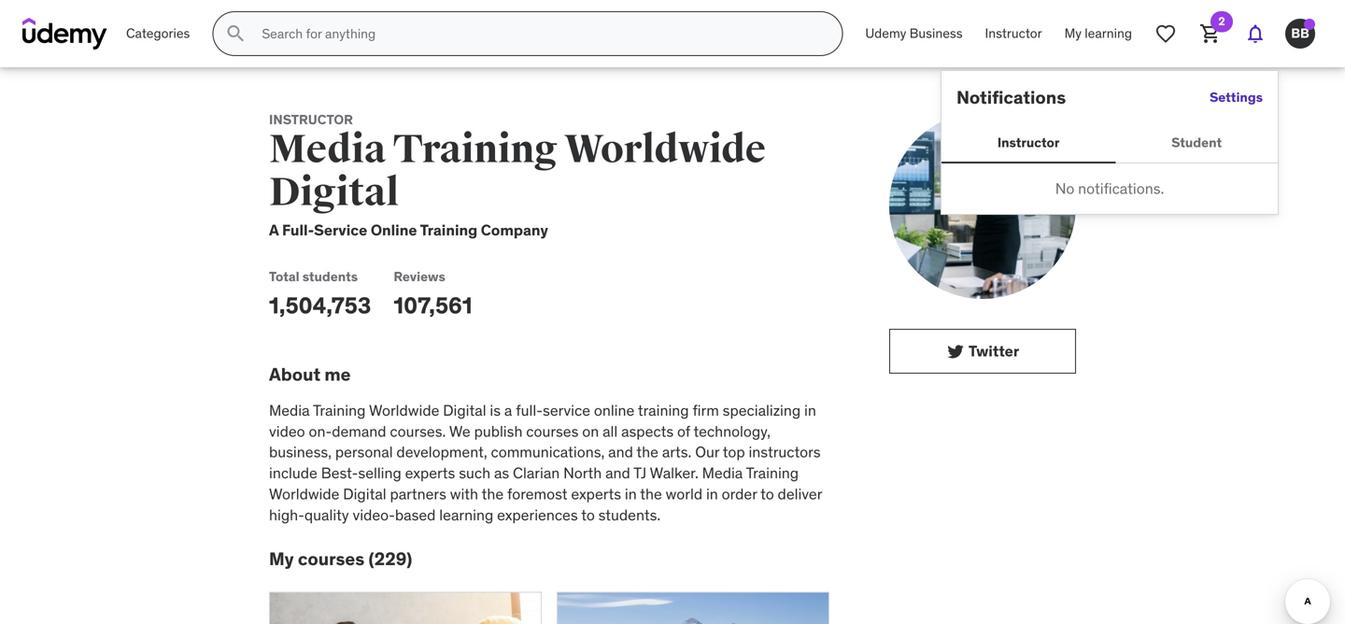 Task type: describe. For each thing, give the bounding box(es) containing it.
we
[[449, 422, 471, 441]]

such
[[459, 464, 491, 483]]

service
[[314, 220, 368, 240]]

on-
[[309, 422, 332, 441]]

udemy
[[866, 25, 907, 42]]

training down instructors
[[746, 464, 799, 483]]

total students 1,504,753
[[269, 268, 371, 319]]

student
[[1172, 134, 1222, 151]]

submit search image
[[225, 22, 247, 45]]

udemy image
[[22, 18, 107, 50]]

arts.
[[662, 443, 692, 462]]

no
[[1056, 179, 1075, 198]]

2 vertical spatial media
[[702, 464, 743, 483]]

the down aspects
[[637, 443, 659, 462]]

training up company
[[393, 125, 558, 174]]

tab list containing instructor
[[942, 124, 1278, 163]]

training
[[638, 401, 689, 420]]

online
[[594, 401, 635, 420]]

learning inside media training worldwide digital is a full-service online training firm specializing in video on-demand courses. we publish courses on all aspects of technology, business, personal development, communications, and the arts. our top instructors include best-selling experts such as clarian north and tj walker. media training worldwide digital partners with the foremost experts in the world in order to deliver high-quality video-based learning experiences to students.
[[439, 505, 494, 525]]

best-
[[321, 464, 358, 483]]

media inside instructor media training worldwide digital a full-service online training company
[[269, 125, 386, 174]]

a
[[505, 401, 512, 420]]

order
[[722, 485, 757, 504]]

high-
[[269, 505, 305, 525]]

media training worldwide digital image
[[890, 112, 1077, 299]]

world
[[666, 485, 703, 504]]

personal
[[335, 443, 393, 462]]

my learning link
[[1054, 11, 1144, 56]]

udemy business link
[[854, 11, 974, 56]]

notifications.
[[1079, 179, 1165, 198]]

courses.
[[390, 422, 446, 441]]

the down as
[[482, 485, 504, 504]]

include
[[269, 464, 318, 483]]

instructor button
[[942, 124, 1116, 161]]

north
[[564, 464, 602, 483]]

2 vertical spatial digital
[[343, 485, 387, 504]]

reviews 107,561
[[394, 268, 473, 319]]

instructor media training worldwide digital a full-service online training company
[[269, 111, 766, 240]]

instructor for instructor button
[[998, 134, 1060, 151]]

bb link
[[1278, 11, 1323, 56]]

no notifications.
[[1056, 179, 1165, 198]]

twitter link
[[890, 329, 1077, 374]]

the down tj
[[640, 485, 662, 504]]

1 vertical spatial to
[[581, 505, 595, 525]]

my for my courses (229)
[[269, 547, 294, 570]]

udemy business
[[866, 25, 963, 42]]

about me
[[269, 363, 351, 386]]

media training worldwide digital is a full-service online training firm specializing in video on-demand courses. we publish courses on all aspects of technology, business, personal development, communications, and the arts. our top instructors include best-selling experts such as clarian north and tj walker. media training worldwide digital partners with the foremost experts in the world in order to deliver high-quality video-based learning experiences to students.
[[269, 401, 822, 525]]

clarian
[[513, 464, 560, 483]]

is
[[490, 401, 501, 420]]

top
[[723, 443, 745, 462]]

categories
[[126, 25, 190, 42]]

reviews
[[394, 268, 446, 285]]

training up the on-
[[313, 401, 366, 420]]

digital inside instructor media training worldwide digital a full-service online training company
[[269, 168, 399, 217]]

company
[[481, 220, 548, 240]]

notifications image
[[1245, 22, 1267, 45]]

business
[[910, 25, 963, 42]]

courses inside media training worldwide digital is a full-service online training firm specializing in video on-demand courses. we publish courses on all aspects of technology, business, personal development, communications, and the arts. our top instructors include best-selling experts such as clarian north and tj walker. media training worldwide digital partners with the foremost experts in the world in order to deliver high-quality video-based learning experiences to students.
[[526, 422, 579, 441]]

small image
[[947, 342, 965, 361]]

1 horizontal spatial learning
[[1085, 25, 1133, 42]]

based
[[395, 505, 436, 525]]

instructor for instructor link
[[985, 25, 1043, 42]]

0 horizontal spatial in
[[625, 485, 637, 504]]



Task type: vqa. For each thing, say whether or not it's contained in the screenshot.
bottom My
yes



Task type: locate. For each thing, give the bounding box(es) containing it.
all
[[603, 422, 618, 441]]

students
[[302, 268, 358, 285]]

on
[[582, 422, 599, 441]]

0 vertical spatial and
[[609, 443, 633, 462]]

instructor link
[[974, 11, 1054, 56]]

0 horizontal spatial to
[[581, 505, 595, 525]]

video-
[[353, 505, 395, 525]]

development,
[[397, 443, 487, 462]]

107,561
[[394, 291, 473, 319]]

digital
[[269, 168, 399, 217], [443, 401, 486, 420], [343, 485, 387, 504]]

Search for anything text field
[[258, 18, 820, 50]]

worldwide inside instructor media training worldwide digital a full-service online training company
[[565, 125, 766, 174]]

the
[[637, 443, 659, 462], [482, 485, 504, 504], [640, 485, 662, 504]]

training
[[393, 125, 558, 174], [420, 220, 478, 240], [313, 401, 366, 420], [746, 464, 799, 483]]

0 vertical spatial to
[[761, 485, 774, 504]]

demand
[[332, 422, 386, 441]]

my for my learning
[[1065, 25, 1082, 42]]

student button
[[1116, 124, 1278, 161]]

settings
[[1210, 89, 1263, 106]]

1 vertical spatial and
[[606, 464, 631, 483]]

1 horizontal spatial my
[[1065, 25, 1082, 42]]

you have alerts image
[[1305, 19, 1316, 30]]

media up service on the left of page
[[269, 125, 386, 174]]

bb
[[1292, 25, 1310, 42]]

publish
[[474, 422, 523, 441]]

learning
[[1085, 25, 1133, 42], [439, 505, 494, 525]]

my
[[1065, 25, 1082, 42], [269, 547, 294, 570]]

(229)
[[369, 547, 412, 570]]

specializing
[[723, 401, 801, 420]]

me
[[325, 363, 351, 386]]

worldwide
[[565, 125, 766, 174], [369, 401, 440, 420], [269, 485, 340, 504]]

0 horizontal spatial courses
[[298, 547, 365, 570]]

as
[[494, 464, 509, 483]]

firm
[[693, 401, 719, 420]]

with
[[450, 485, 478, 504]]

0 horizontal spatial learning
[[439, 505, 494, 525]]

1 vertical spatial my
[[269, 547, 294, 570]]

0 vertical spatial my
[[1065, 25, 1082, 42]]

total
[[269, 268, 300, 285]]

1 horizontal spatial in
[[706, 485, 718, 504]]

deliver
[[778, 485, 822, 504]]

media up "video"
[[269, 401, 310, 420]]

business,
[[269, 443, 332, 462]]

technology,
[[694, 422, 771, 441]]

2 vertical spatial worldwide
[[269, 485, 340, 504]]

digital up we
[[443, 401, 486, 420]]

in up students.
[[625, 485, 637, 504]]

my courses (229)
[[269, 547, 412, 570]]

to right order
[[761, 485, 774, 504]]

full-
[[516, 401, 543, 420]]

0 vertical spatial instructor
[[985, 25, 1043, 42]]

1 vertical spatial experts
[[571, 485, 621, 504]]

1 horizontal spatial courses
[[526, 422, 579, 441]]

media
[[269, 125, 386, 174], [269, 401, 310, 420], [702, 464, 743, 483]]

courses
[[526, 422, 579, 441], [298, 547, 365, 570]]

experts down north
[[571, 485, 621, 504]]

experiences
[[497, 505, 578, 525]]

1 horizontal spatial worldwide
[[369, 401, 440, 420]]

0 horizontal spatial experts
[[405, 464, 455, 483]]

experts
[[405, 464, 455, 483], [571, 485, 621, 504]]

my right instructor link
[[1065, 25, 1082, 42]]

foremost
[[507, 485, 568, 504]]

1 vertical spatial worldwide
[[369, 401, 440, 420]]

1 vertical spatial instructor
[[269, 111, 353, 128]]

to left students.
[[581, 505, 595, 525]]

and left tj
[[606, 464, 631, 483]]

experts down the development, at the left of page
[[405, 464, 455, 483]]

courses down quality
[[298, 547, 365, 570]]

2 horizontal spatial in
[[805, 401, 817, 420]]

1,504,753
[[269, 291, 371, 319]]

settings link
[[1210, 89, 1263, 106]]

courses up communications,
[[526, 422, 579, 441]]

of
[[677, 422, 691, 441]]

0 vertical spatial worldwide
[[565, 125, 766, 174]]

1 vertical spatial learning
[[439, 505, 494, 525]]

tab list
[[942, 124, 1278, 163]]

1 horizontal spatial to
[[761, 485, 774, 504]]

0 horizontal spatial my
[[269, 547, 294, 570]]

aspects
[[621, 422, 674, 441]]

1 vertical spatial digital
[[443, 401, 486, 420]]

training right online
[[420, 220, 478, 240]]

1 vertical spatial media
[[269, 401, 310, 420]]

2 vertical spatial instructor
[[998, 134, 1060, 151]]

instructors
[[749, 443, 821, 462]]

media down top
[[702, 464, 743, 483]]

about
[[269, 363, 321, 386]]

in left order
[[706, 485, 718, 504]]

0 vertical spatial courses
[[526, 422, 579, 441]]

partners
[[390, 485, 447, 504]]

online
[[371, 220, 417, 240]]

a
[[269, 220, 279, 240]]

digital up service on the left of page
[[269, 168, 399, 217]]

in right 'specializing' in the right of the page
[[805, 401, 817, 420]]

1 vertical spatial courses
[[298, 547, 365, 570]]

notifications
[[957, 86, 1066, 108]]

our
[[695, 443, 720, 462]]

0 vertical spatial digital
[[269, 168, 399, 217]]

tj
[[634, 464, 647, 483]]

and down all
[[609, 443, 633, 462]]

1 horizontal spatial experts
[[571, 485, 621, 504]]

video
[[269, 422, 305, 441]]

walker.
[[650, 464, 699, 483]]

my learning
[[1065, 25, 1133, 42]]

my down high-
[[269, 547, 294, 570]]

selling
[[358, 464, 402, 483]]

categories button
[[115, 11, 201, 56]]

quality
[[305, 505, 349, 525]]

0 vertical spatial learning
[[1085, 25, 1133, 42]]

to
[[761, 485, 774, 504], [581, 505, 595, 525]]

0 vertical spatial experts
[[405, 464, 455, 483]]

0 vertical spatial media
[[269, 125, 386, 174]]

0 horizontal spatial worldwide
[[269, 485, 340, 504]]

communications,
[[491, 443, 605, 462]]

students.
[[599, 505, 661, 525]]

service
[[543, 401, 591, 420]]

and
[[609, 443, 633, 462], [606, 464, 631, 483]]

instructor inside instructor media training worldwide digital a full-service online training company
[[269, 111, 353, 128]]

2 horizontal spatial worldwide
[[565, 125, 766, 174]]

full-
[[282, 220, 314, 240]]

twitter
[[969, 341, 1020, 361]]

instructor inside button
[[998, 134, 1060, 151]]

instructor
[[985, 25, 1043, 42], [269, 111, 353, 128], [998, 134, 1060, 151]]

digital up video-
[[343, 485, 387, 504]]



